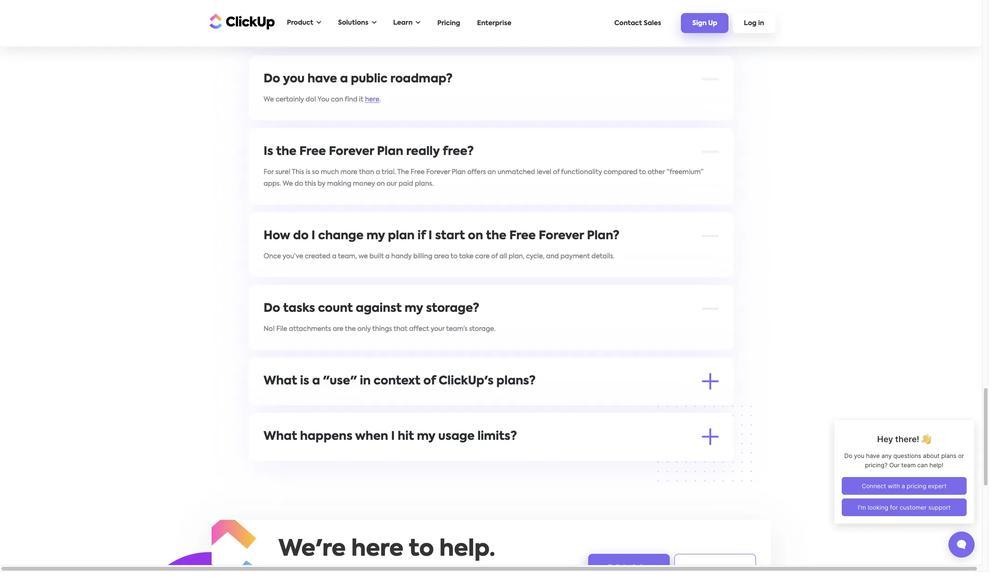 Task type: describe. For each thing, give the bounding box(es) containing it.
1 won't from the left
[[568, 411, 586, 417]]

plans?
[[497, 376, 536, 388]]

for inside you'll still be able to use clickup, and we'll let you know as soon as a limit is reached. we're happy to provide a grace period to find the plan that works for you!
[[299, 466, 308, 473]]

pricing link
[[433, 15, 465, 31]]

0 vertical spatial here
[[365, 96, 380, 103]]

current
[[431, 12, 454, 18]]

1 vertical spatial do
[[293, 231, 309, 242]]

when inside you're free to cancel at anytime! when you do, your current plan will last until the end of your billing cycle, unless you choose to downgrade immediately.
[[370, 12, 389, 18]]

count inside "uses" are intended as a demonstration of paid plan features, allowing you to explore their value for your workflows. uses are cumulative throughout a workspace and they do not reset or count down. when you reach a use limit, you won't lose any data, but you won't be able to edit or create new items with that feature. you can find a breakdown which features have usage limits
[[424, 411, 443, 417]]

usage inside "uses" are intended as a demonstration of paid plan features, allowing you to explore their value for your workflows. uses are cumulative throughout a workspace and they do not reset or count down. when you reach a use limit, you won't lose any data, but you won't be able to edit or create new items with that feature. you can find a breakdown which features have usage limits
[[553, 422, 573, 429]]

and inside you'll still be able to use clickup, and we'll let you know as soon as a limit is reached. we're happy to provide a grace period to find the plan that works for you!
[[368, 454, 381, 461]]

all
[[500, 253, 507, 260]]

of inside you're free to cancel at anytime! when you do, your current plan will last until the end of your billing cycle, unless you choose to downgrade immediately.
[[539, 12, 545, 18]]

take
[[459, 253, 474, 260]]

storage?
[[426, 303, 479, 315]]

offers
[[467, 169, 486, 176]]

you up learn
[[390, 12, 402, 18]]

1 vertical spatial here
[[351, 539, 404, 562]]

affect
[[409, 326, 429, 333]]

1 horizontal spatial are
[[333, 326, 344, 333]]

of inside "uses" are intended as a demonstration of paid plan features, allowing you to explore their value for your workflows. uses are cumulative throughout a workspace and they do not reset or count down. when you reach a use limit, you won't lose any data, but you won't be able to edit or create new items with that feature. you can find a breakdown which features have usage limits
[[393, 399, 400, 405]]

0 vertical spatial forever
[[329, 146, 374, 158]]

compared
[[604, 169, 638, 176]]

you'll
[[264, 454, 280, 461]]

forever for i
[[539, 231, 584, 242]]

no!
[[264, 326, 275, 333]]

things
[[372, 326, 392, 333]]

sign
[[693, 20, 707, 27]]

a right built
[[386, 253, 390, 260]]

the left only
[[345, 326, 356, 333]]

than
[[359, 169, 374, 176]]

product
[[287, 20, 313, 26]]

we're
[[279, 539, 346, 562]]

will
[[472, 12, 482, 18]]

works
[[279, 466, 298, 473]]

can inside "uses" are intended as a demonstration of paid plan features, allowing you to explore their value for your workflows. uses are cumulative throughout a workspace and they do not reset or count down. when you reach a use limit, you won't lose any data, but you won't be able to edit or create new items with that feature. you can find a breakdown which features have usage limits
[[414, 422, 427, 429]]

plan inside for sure! this is so much more than a trial. the free forever plan offers an unmatched level of functionality compared to other "freemium" apps. we do this by making money on our paid plans.
[[452, 169, 466, 176]]

2 vertical spatial my
[[417, 432, 436, 443]]

you'll still be able to use clickup, and we'll let you know as soon as a limit is reached. we're happy to provide a grace period to find the plan that works for you!
[[264, 454, 707, 473]]

use inside you'll still be able to use clickup, and we'll let you know as soon as a limit is reached. we're happy to provide a grace period to find the plan that works for you!
[[328, 454, 339, 461]]

able inside "uses" are intended as a demonstration of paid plan features, allowing you to explore their value for your workflows. uses are cumulative throughout a workspace and they do not reset or count down. when you reach a use limit, you won't lose any data, but you won't be able to edit or create new items with that feature. you can find a breakdown which features have usage limits
[[690, 411, 704, 417]]

plan inside you'll still be able to use clickup, and we'll let you know as soon as a limit is reached. we're happy to provide a grace period to find the plan that works for you!
[[693, 454, 707, 461]]

explore
[[514, 399, 538, 405]]

contact sales button
[[610, 15, 666, 31]]

that inside you'll still be able to use clickup, and we'll let you know as soon as a limit is reached. we're happy to provide a grace period to find the plan that works for you!
[[264, 466, 278, 473]]

is the free forever plan really free?
[[264, 146, 474, 158]]

log in
[[744, 20, 764, 27]]

soon
[[449, 454, 464, 461]]

a up create
[[302, 411, 306, 417]]

they
[[360, 411, 374, 417]]

product button
[[282, 14, 326, 33]]

features,
[[434, 399, 462, 405]]

the inside you'll still be able to use clickup, and we'll let you know as soon as a limit is reached. we're happy to provide a grace period to find the plan that works for you!
[[680, 454, 691, 461]]

your right end
[[547, 12, 561, 18]]

end
[[525, 12, 537, 18]]

0 vertical spatial can
[[331, 96, 343, 103]]

your inside "uses" are intended as a demonstration of paid plan features, allowing you to explore their value for your workflows. uses are cumulative throughout a workspace and they do not reset or count down. when you reach a use limit, you won't lose any data, but you won't be able to edit or create new items with that feature. you can find a breakdown which features have usage limits
[[585, 399, 599, 405]]

of up features,
[[423, 376, 436, 388]]

a down down. on the bottom left of page
[[443, 422, 447, 429]]

you inside "uses" are intended as a demonstration of paid plan features, allowing you to explore their value for your workflows. uses are cumulative throughout a workspace and they do not reset or count down. when you reach a use limit, you won't lose any data, but you won't be able to edit or create new items with that feature. you can find a breakdown which features have usage limits
[[401, 422, 413, 429]]

functionality
[[561, 169, 602, 176]]

forever for than
[[426, 169, 450, 176]]

limits?
[[478, 432, 517, 443]]

it
[[359, 96, 364, 103]]

to inside for sure! this is so much more than a trial. the free forever plan offers an unmatched level of functionality compared to other "freemium" apps. we do this by making money on our paid plans.
[[639, 169, 646, 176]]

making
[[327, 181, 351, 187]]

is inside for sure! this is so much more than a trial. the free forever plan offers an unmatched level of functionality compared to other "freemium" apps. we do this by making money on our paid plans.
[[306, 169, 310, 176]]

down.
[[445, 411, 464, 417]]

throughout
[[264, 411, 300, 417]]

a up workspace
[[338, 399, 342, 405]]

you inside you'll still be able to use clickup, and we'll let you know as soon as a limit is reached. we're happy to provide a grace period to find the plan that works for you!
[[408, 454, 420, 461]]

intended
[[298, 399, 327, 405]]

but
[[634, 411, 645, 417]]

on inside for sure! this is so much more than a trial. the free forever plan offers an unmatched level of functionality compared to other "freemium" apps. we do this by making money on our paid plans.
[[377, 181, 385, 187]]

items
[[324, 422, 342, 429]]

how
[[264, 231, 290, 242]]

learn button
[[389, 14, 425, 33]]

anytime!
[[340, 12, 369, 18]]

you!
[[310, 466, 323, 473]]

of left all
[[491, 253, 498, 260]]

downgrade
[[670, 12, 708, 18]]

enterprise link
[[473, 15, 516, 31]]

as inside "uses" are intended as a demonstration of paid plan features, allowing you to explore their value for your workflows. uses are cumulative throughout a workspace and they do not reset or count down. when you reach a use limit, you won't lose any data, but you won't be able to edit or create new items with that feature. you can find a breakdown which features have usage limits
[[329, 399, 336, 405]]

still
[[282, 454, 292, 461]]

public
[[351, 73, 388, 85]]

is inside you'll still be able to use clickup, and we'll let you know as soon as a limit is reached. we're happy to provide a grace period to find the plan that works for you!
[[496, 454, 501, 461]]

0 horizontal spatial plan
[[377, 146, 403, 158]]

for
[[264, 169, 274, 176]]

0 horizontal spatial in
[[360, 376, 371, 388]]

sure!
[[275, 169, 291, 176]]

do you have a public roadmap?
[[264, 73, 453, 85]]

able inside you'll still be able to use clickup, and we'll let you know as soon as a limit is reached. we're happy to provide a grace period to find the plan that works for you!
[[304, 454, 318, 461]]

plan?
[[587, 231, 620, 242]]

built
[[370, 253, 384, 260]]

more
[[341, 169, 358, 176]]

0 horizontal spatial i
[[312, 231, 315, 242]]

contact
[[615, 20, 642, 26]]

1 vertical spatial billing
[[413, 253, 433, 260]]

their
[[539, 399, 554, 405]]

certainly
[[276, 96, 304, 103]]

sales
[[644, 20, 661, 26]]

unmatched
[[498, 169, 535, 176]]

this
[[292, 169, 304, 176]]

you up contact
[[624, 12, 635, 18]]

until
[[497, 12, 511, 18]]

reached.
[[503, 454, 531, 461]]

do for do tasks count against my storage?
[[264, 303, 280, 315]]

log
[[744, 20, 757, 27]]

we're here to help.
[[279, 539, 495, 562]]

reach
[[499, 411, 518, 417]]

choose
[[637, 12, 660, 18]]

much
[[321, 169, 339, 176]]

reset
[[398, 411, 414, 417]]

2 horizontal spatial as
[[466, 454, 473, 461]]

"use"
[[323, 376, 357, 388]]

do for do you have a public roadmap?
[[264, 73, 280, 85]]

here link
[[365, 96, 380, 103]]

2 horizontal spatial are
[[652, 399, 663, 405]]

know
[[421, 454, 438, 461]]

money
[[353, 181, 375, 187]]

plans.
[[415, 181, 434, 187]]

be inside you'll still be able to use clickup, and we'll let you know as soon as a limit is reached. we're happy to provide a grace period to find the plan that works for you!
[[294, 454, 302, 461]]

value
[[555, 399, 573, 405]]

you up reach
[[492, 399, 504, 405]]

our
[[387, 181, 397, 187]]

lose
[[588, 411, 600, 417]]

free for much
[[411, 169, 425, 176]]

limits
[[574, 422, 591, 429]]

1 horizontal spatial or
[[416, 411, 423, 417]]

you've
[[283, 253, 303, 260]]

against
[[356, 303, 402, 315]]

1 vertical spatial on
[[468, 231, 483, 242]]

once you've created a team, we built a handy billing area to take care of all plan, cycle, and payment details.
[[264, 253, 615, 260]]

0 horizontal spatial free
[[299, 146, 326, 158]]

learn
[[393, 20, 413, 26]]

be inside "uses" are intended as a demonstration of paid plan features, allowing you to explore their value for your workflows. uses are cumulative throughout a workspace and they do not reset or count down. when you reach a use limit, you won't lose any data, but you won't be able to edit or create new items with that feature. you can find a breakdown which features have usage limits
[[680, 411, 688, 417]]

find inside you'll still be able to use clickup, and we'll let you know as soon as a limit is reached. we're happy to provide a grace period to find the plan that works for you!
[[666, 454, 679, 461]]

we inside for sure! this is so much more than a trial. the free forever plan offers an unmatched level of functionality compared to other "freemium" apps. we do this by making money on our paid plans.
[[283, 181, 293, 187]]

your right do,
[[415, 12, 429, 18]]

payment
[[561, 253, 590, 260]]

period
[[635, 454, 656, 461]]



Task type: vqa. For each thing, say whether or not it's contained in the screenshot.
'place.'
no



Task type: locate. For each thing, give the bounding box(es) containing it.
free inside for sure! this is so much more than a trial. the free forever plan offers an unmatched level of functionality compared to other "freemium" apps. we do this by making money on our paid plans.
[[411, 169, 425, 176]]

forever inside for sure! this is so much more than a trial. the free forever plan offers an unmatched level of functionality compared to other "freemium" apps. we do this by making money on our paid plans.
[[426, 169, 450, 176]]

paid down the
[[399, 181, 413, 187]]

in inside log in link
[[758, 20, 764, 27]]

1 vertical spatial or
[[278, 422, 285, 429]]

cycle, right plan,
[[526, 253, 545, 260]]

are right uses
[[652, 399, 663, 405]]

0 vertical spatial have
[[308, 73, 337, 85]]

0 vertical spatial on
[[377, 181, 385, 187]]

2 vertical spatial free
[[509, 231, 536, 242]]

that inside "uses" are intended as a demonstration of paid plan features, allowing you to explore their value for your workflows. uses are cumulative throughout a workspace and they do not reset or count down. when you reach a use limit, you won't lose any data, but you won't be able to edit or create new items with that feature. you can find a breakdown which features have usage limits
[[359, 422, 373, 429]]

1 vertical spatial be
[[294, 454, 302, 461]]

0 horizontal spatial that
[[264, 466, 278, 473]]

cycle, inside you're free to cancel at anytime! when you do, your current plan will last until the end of your billing cycle, unless you choose to downgrade immediately.
[[583, 12, 601, 18]]

cycle, left unless
[[583, 12, 601, 18]]

pricing
[[437, 20, 460, 26]]

you up the which
[[486, 411, 497, 417]]

clickup logo image
[[197, 514, 258, 573]]

paid inside "uses" are intended as a demonstration of paid plan features, allowing you to explore their value for your workflows. uses are cumulative throughout a workspace and they do not reset or count down. when you reach a use limit, you won't lose any data, but you won't be able to edit or create new items with that feature. you can find a breakdown which features have usage limits
[[401, 399, 416, 405]]

1 horizontal spatial count
[[424, 411, 443, 417]]

0 vertical spatial use
[[525, 411, 536, 417]]

do up you've at the top
[[293, 231, 309, 242]]

are
[[333, 326, 344, 333], [286, 399, 297, 405], [652, 399, 663, 405]]

cycle,
[[583, 12, 601, 18], [526, 253, 545, 260]]

1 horizontal spatial i
[[391, 432, 395, 443]]

my up affect
[[405, 303, 423, 315]]

0 vertical spatial when
[[370, 12, 389, 18]]

do
[[295, 181, 303, 187], [293, 231, 309, 242], [376, 411, 384, 417]]

plan up trial.
[[377, 146, 403, 158]]

which
[[487, 422, 506, 429]]

1 horizontal spatial find
[[428, 422, 441, 429]]

feature.
[[374, 422, 400, 429]]

the left end
[[512, 12, 523, 18]]

2 do from the top
[[264, 303, 280, 315]]

1 vertical spatial cycle,
[[526, 253, 545, 260]]

start
[[435, 231, 465, 242]]

0 horizontal spatial usage
[[438, 432, 475, 443]]

2 vertical spatial is
[[496, 454, 501, 461]]

we certainly do! you can find it here .
[[264, 96, 381, 103]]

my right hit
[[417, 432, 436, 443]]

1 horizontal spatial on
[[468, 231, 483, 242]]

you up 'certainly'
[[283, 73, 305, 85]]

0 horizontal spatial billing
[[413, 253, 433, 260]]

last
[[484, 12, 495, 18]]

2 horizontal spatial that
[[394, 326, 408, 333]]

free?
[[443, 146, 474, 158]]

0 vertical spatial what
[[264, 376, 297, 388]]

as right 'soon'
[[466, 454, 473, 461]]

1 horizontal spatial billing
[[562, 12, 581, 18]]

cumulative
[[664, 399, 700, 405]]

be right still
[[294, 454, 302, 461]]

0 vertical spatial plan
[[377, 146, 403, 158]]

1 horizontal spatial won't
[[660, 411, 678, 417]]

when inside "uses" are intended as a demonstration of paid plan features, allowing you to explore their value for your workflows. uses are cumulative throughout a workspace and they do not reset or count down. when you reach a use limit, you won't lose any data, but you won't be able to edit or create new items with that feature. you can find a breakdown which features have usage limits
[[465, 411, 484, 417]]

of up the not on the left bottom
[[393, 399, 400, 405]]

billing inside you're free to cancel at anytime! when you do, your current plan will last until the end of your billing cycle, unless you choose to downgrade immediately.
[[562, 12, 581, 18]]

in right log
[[758, 20, 764, 27]]

1 vertical spatial is
[[300, 376, 309, 388]]

let
[[398, 454, 406, 461]]

what down edit
[[264, 432, 297, 443]]

1 vertical spatial use
[[328, 454, 339, 461]]

plan
[[456, 12, 470, 18], [388, 231, 415, 242], [418, 399, 432, 405], [693, 454, 707, 461]]

what happens when i hit my usage limits?
[[264, 432, 517, 443]]

do left this
[[295, 181, 303, 187]]

1 horizontal spatial forever
[[426, 169, 450, 176]]

usage down the breakdown
[[438, 432, 475, 443]]

of right end
[[539, 12, 545, 18]]

details.
[[592, 253, 615, 260]]

help.
[[440, 539, 495, 562]]

on left our on the left of page
[[377, 181, 385, 187]]

the
[[512, 12, 523, 18], [276, 146, 297, 158], [486, 231, 507, 242], [345, 326, 356, 333], [680, 454, 691, 461]]

1 horizontal spatial that
[[359, 422, 373, 429]]

0 horizontal spatial you
[[318, 96, 329, 103]]

0 horizontal spatial on
[[377, 181, 385, 187]]

for left you!
[[299, 466, 308, 473]]

you right the let
[[408, 454, 420, 461]]

and
[[546, 253, 559, 260], [345, 411, 358, 417], [368, 454, 381, 461]]

0 horizontal spatial we
[[264, 96, 274, 103]]

once
[[264, 253, 281, 260]]

solutions
[[338, 20, 369, 26]]

do up 'certainly'
[[264, 73, 280, 85]]

2 horizontal spatial find
[[666, 454, 679, 461]]

happy
[[552, 454, 573, 461]]

plan,
[[509, 253, 525, 260]]

a left grace
[[609, 454, 613, 461]]

1 vertical spatial we
[[283, 181, 293, 187]]

file
[[276, 326, 287, 333]]

i right if at the top of the page
[[429, 231, 432, 242]]

0 horizontal spatial cycle,
[[526, 253, 545, 260]]

team's
[[446, 326, 468, 333]]

0 vertical spatial and
[[546, 253, 559, 260]]

0 horizontal spatial as
[[329, 399, 336, 405]]

count down features,
[[424, 411, 443, 417]]

uses
[[636, 399, 650, 405]]

a
[[340, 73, 348, 85], [376, 169, 380, 176], [332, 253, 337, 260], [386, 253, 390, 260], [312, 376, 320, 388], [338, 399, 342, 405], [302, 411, 306, 417], [519, 411, 524, 417], [443, 422, 447, 429], [475, 454, 479, 461], [609, 454, 613, 461]]

able down cumulative
[[690, 411, 704, 417]]

clickup image
[[207, 12, 275, 30]]

plan left offers
[[452, 169, 466, 176]]

my for storage?
[[405, 303, 423, 315]]

tasks
[[283, 303, 315, 315]]

i up "created"
[[312, 231, 315, 242]]

that down the you'll
[[264, 466, 278, 473]]

you down the reset
[[401, 422, 413, 429]]

the right period
[[680, 454, 691, 461]]

0 vertical spatial paid
[[399, 181, 413, 187]]

plan inside you're free to cancel at anytime! when you do, your current plan will last until the end of your billing cycle, unless you choose to downgrade immediately.
[[456, 12, 470, 18]]

not
[[386, 411, 397, 417]]

contact sales
[[615, 20, 661, 26]]

0 vertical spatial my
[[367, 231, 385, 242]]

2 what from the top
[[264, 432, 297, 443]]

able up you!
[[304, 454, 318, 461]]

forever
[[329, 146, 374, 158], [426, 169, 450, 176], [539, 231, 584, 242]]

0 vertical spatial that
[[394, 326, 408, 333]]

1 vertical spatial able
[[304, 454, 318, 461]]

as left 'soon'
[[440, 454, 447, 461]]

1 vertical spatial plan
[[452, 169, 466, 176]]

1 horizontal spatial for
[[574, 399, 583, 405]]

what for what is a "use" in context of clickup's plans?
[[264, 376, 297, 388]]

what for what happens when i hit my usage limits?
[[264, 432, 297, 443]]

1 horizontal spatial and
[[368, 454, 381, 461]]

storage.
[[469, 326, 496, 333]]

up
[[708, 20, 718, 27]]

1 horizontal spatial cycle,
[[583, 12, 601, 18]]

1 vertical spatial usage
[[438, 432, 475, 443]]

usage left limits at bottom right
[[553, 422, 573, 429]]

1 vertical spatial for
[[299, 466, 308, 473]]

find inside "uses" are intended as a demonstration of paid plan features, allowing you to explore their value for your workflows. uses are cumulative throughout a workspace and they do not reset or count down. when you reach a use limit, you won't lose any data, but you won't be able to edit or create new items with that feature. you can find a breakdown which features have usage limits
[[428, 422, 441, 429]]

1 horizontal spatial you
[[401, 422, 413, 429]]

paid inside for sure! this is so much more than a trial. the free forever plan offers an unmatched level of functionality compared to other "freemium" apps. we do this by making money on our paid plans.
[[399, 181, 413, 187]]

"uses"
[[264, 399, 284, 405]]

0 horizontal spatial be
[[294, 454, 302, 461]]

use left clickup,
[[328, 454, 339, 461]]

and inside "uses" are intended as a demonstration of paid plan features, allowing you to explore their value for your workflows. uses are cumulative throughout a workspace and they do not reset or count down. when you reach a use limit, you won't lose any data, but you won't be able to edit or create new items with that feature. you can find a breakdown which features have usage limits
[[345, 411, 358, 417]]

0 horizontal spatial use
[[328, 454, 339, 461]]

is left so in the top of the page
[[306, 169, 310, 176]]

how do i change my plan if i start on the free forever plan?
[[264, 231, 620, 242]]

do left the not on the left bottom
[[376, 411, 384, 417]]

0 vertical spatial find
[[345, 96, 358, 103]]

free up plan,
[[509, 231, 536, 242]]

1 vertical spatial free
[[411, 169, 425, 176]]

count up attachments on the left of page
[[318, 303, 353, 315]]

0 horizontal spatial for
[[299, 466, 308, 473]]

and left payment
[[546, 253, 559, 260]]

1 horizontal spatial can
[[414, 422, 427, 429]]

paid
[[399, 181, 413, 187], [401, 399, 416, 405]]

what up "uses"
[[264, 376, 297, 388]]

1 horizontal spatial when
[[465, 411, 484, 417]]

2 won't from the left
[[660, 411, 678, 417]]

attachments
[[289, 326, 331, 333]]

care
[[475, 253, 490, 260]]

of right level
[[553, 169, 560, 176]]

is
[[306, 169, 310, 176], [300, 376, 309, 388], [496, 454, 501, 461]]

or right the reset
[[416, 411, 423, 417]]

have inside "uses" are intended as a demonstration of paid plan features, allowing you to explore their value for your workflows. uses are cumulative throughout a workspace and they do not reset or count down. when you reach a use limit, you won't lose any data, but you won't be able to edit or create new items with that feature. you can find a breakdown which features have usage limits
[[536, 422, 551, 429]]

1 horizontal spatial as
[[440, 454, 447, 461]]

1 vertical spatial forever
[[426, 169, 450, 176]]

0 vertical spatial free
[[299, 146, 326, 158]]

0 vertical spatial able
[[690, 411, 704, 417]]

in up "demonstration"
[[360, 376, 371, 388]]

"uses" are intended as a demonstration of paid plan features, allowing you to explore their value for your workflows. uses are cumulative throughout a workspace and they do not reset or count down. when you reach a use limit, you won't lose any data, but you won't be able to edit or create new items with that feature. you can find a breakdown which features have usage limits
[[264, 399, 713, 429]]

1 horizontal spatial be
[[680, 411, 688, 417]]

your up the lose at the bottom of page
[[585, 399, 599, 405]]

1 vertical spatial can
[[414, 422, 427, 429]]

log in link
[[733, 13, 776, 33]]

we left 'certainly'
[[264, 96, 274, 103]]

handy
[[391, 253, 412, 260]]

for right value
[[574, 399, 583, 405]]

change
[[318, 231, 364, 242]]

that right things
[[394, 326, 408, 333]]

my up built
[[367, 231, 385, 242]]

breakdown
[[449, 422, 485, 429]]

do inside for sure! this is so much more than a trial. the free forever plan offers an unmatched level of functionality compared to other "freemium" apps. we do this by making money on our paid plans.
[[295, 181, 303, 187]]

for sure! this is so much more than a trial. the free forever plan offers an unmatched level of functionality compared to other "freemium" apps. we do this by making money on our paid plans.
[[264, 169, 704, 187]]

forever up plans.
[[426, 169, 450, 176]]

find down features,
[[428, 422, 441, 429]]

grace
[[615, 454, 634, 461]]

your right affect
[[431, 326, 445, 333]]

or right edit
[[278, 422, 285, 429]]

only
[[357, 326, 371, 333]]

are left only
[[333, 326, 344, 333]]

0 vertical spatial or
[[416, 411, 423, 417]]

that down they
[[359, 422, 373, 429]]

1 horizontal spatial plan
[[452, 169, 466, 176]]

apps.
[[264, 181, 281, 187]]

a left limit
[[475, 454, 479, 461]]

plan inside "uses" are intended as a demonstration of paid plan features, allowing you to explore their value for your workflows. uses are cumulative throughout a workspace and they do not reset or count down. when you reach a use limit, you won't lose any data, but you won't be able to edit or create new items with that feature. you can find a breakdown which features have usage limits
[[418, 399, 432, 405]]

0 vertical spatial usage
[[553, 422, 573, 429]]

allowing
[[464, 399, 491, 405]]

is up intended
[[300, 376, 309, 388]]

1 vertical spatial when
[[465, 411, 484, 417]]

a left team,
[[332, 253, 337, 260]]

the right is
[[276, 146, 297, 158]]

0 vertical spatial you
[[318, 96, 329, 103]]

0 vertical spatial be
[[680, 411, 688, 417]]

for inside "uses" are intended as a demonstration of paid plan features, allowing you to explore their value for your workflows. uses are cumulative throughout a workspace and they do not reset or count down. when you reach a use limit, you won't lose any data, but you won't be able to edit or create new items with that feature. you can find a breakdown which features have usage limits
[[574, 399, 583, 405]]

cancel
[[308, 12, 330, 18]]

provide
[[583, 454, 607, 461]]

on up care
[[468, 231, 483, 242]]

use inside "uses" are intended as a demonstration of paid plan features, allowing you to explore their value for your workflows. uses are cumulative throughout a workspace and they do not reset or count down. when you reach a use limit, you won't lose any data, but you won't be able to edit or create new items with that feature. you can find a breakdown which features have usage limits
[[525, 411, 536, 417]]

1 vertical spatial and
[[345, 411, 358, 417]]

0 horizontal spatial have
[[308, 73, 337, 85]]

solutions button
[[333, 14, 381, 33]]

0 horizontal spatial count
[[318, 303, 353, 315]]

paid up the reset
[[401, 399, 416, 405]]

1 vertical spatial my
[[405, 303, 423, 315]]

be down cumulative
[[680, 411, 688, 417]]

create
[[286, 422, 308, 429]]

able
[[690, 411, 704, 417], [304, 454, 318, 461]]

and up with
[[345, 411, 358, 417]]

you down value
[[555, 411, 566, 417]]

do up no!
[[264, 303, 280, 315]]

clickup,
[[341, 454, 367, 461]]

you right 'do!'
[[318, 96, 329, 103]]

0 vertical spatial billing
[[562, 12, 581, 18]]

1 vertical spatial that
[[359, 422, 373, 429]]

workspace
[[308, 411, 344, 417]]

we down sure!
[[283, 181, 293, 187]]

free for plan
[[509, 231, 536, 242]]

can up what happens when i hit my usage limits?
[[414, 422, 427, 429]]

and left we'll
[[368, 454, 381, 461]]

1 horizontal spatial able
[[690, 411, 704, 417]]

features
[[507, 422, 534, 429]]

limit
[[481, 454, 495, 461]]

2 horizontal spatial i
[[429, 231, 432, 242]]

is right limit
[[496, 454, 501, 461]]

you
[[390, 12, 402, 18], [624, 12, 635, 18], [283, 73, 305, 85], [492, 399, 504, 405], [486, 411, 497, 417], [555, 411, 566, 417], [647, 411, 658, 417], [408, 454, 420, 461]]

0 vertical spatial in
[[758, 20, 764, 27]]

immediately.
[[264, 24, 305, 30]]

2 vertical spatial that
[[264, 466, 278, 473]]

0 vertical spatial do
[[295, 181, 303, 187]]

2 vertical spatial find
[[666, 454, 679, 461]]

my for plan
[[367, 231, 385, 242]]

when down "allowing"
[[465, 411, 484, 417]]

free
[[285, 12, 298, 18]]

0 horizontal spatial won't
[[568, 411, 586, 417]]

team,
[[338, 253, 357, 260]]

of inside for sure! this is so much more than a trial. the free forever plan offers an unmatched level of functionality compared to other "freemium" apps. we do this by making money on our paid plans.
[[553, 169, 560, 176]]

do tasks count against my storage?
[[264, 303, 479, 315]]

find left "it"
[[345, 96, 358, 103]]

data,
[[615, 411, 633, 417]]

use down explore
[[525, 411, 536, 417]]

0 horizontal spatial when
[[370, 12, 389, 18]]

i
[[312, 231, 315, 242], [429, 231, 432, 242], [391, 432, 395, 443]]

1 vertical spatial in
[[360, 376, 371, 388]]

do inside "uses" are intended as a demonstration of paid plan features, allowing you to explore their value for your workflows. uses are cumulative throughout a workspace and they do not reset or count down. when you reach a use limit, you won't lose any data, but you won't be able to edit or create new items with that feature. you can find a breakdown which features have usage limits
[[376, 411, 384, 417]]

0 horizontal spatial are
[[286, 399, 297, 405]]

i left hit
[[391, 432, 395, 443]]

1 do from the top
[[264, 73, 280, 85]]

have down limit,
[[536, 422, 551, 429]]

level
[[537, 169, 551, 176]]

you
[[318, 96, 329, 103], [401, 422, 413, 429]]

1 vertical spatial what
[[264, 432, 297, 443]]

as
[[329, 399, 336, 405], [440, 454, 447, 461], [466, 454, 473, 461]]

1 what from the top
[[264, 376, 297, 388]]

a up the features
[[519, 411, 524, 417]]

the up all
[[486, 231, 507, 242]]

billing left unless
[[562, 12, 581, 18]]

no! file attachments are the only things that affect your team's storage.
[[264, 326, 496, 333]]

billing
[[562, 12, 581, 18], [413, 253, 433, 260]]

the inside you're free to cancel at anytime! when you do, your current plan will last until the end of your billing cycle, unless you choose to downgrade immediately.
[[512, 12, 523, 18]]

0 vertical spatial we
[[264, 96, 274, 103]]

won't down cumulative
[[660, 411, 678, 417]]

any
[[602, 411, 614, 417]]

find right period
[[666, 454, 679, 461]]

2 horizontal spatial free
[[509, 231, 536, 242]]

or
[[416, 411, 423, 417], [278, 422, 285, 429]]

free up so in the top of the page
[[299, 146, 326, 158]]

count
[[318, 303, 353, 315], [424, 411, 443, 417]]

0 horizontal spatial and
[[345, 411, 358, 417]]

"freemium"
[[667, 169, 704, 176]]

won't up limits at bottom right
[[568, 411, 586, 417]]

a inside for sure! this is so much more than a trial. the free forever plan offers an unmatched level of functionality compared to other "freemium" apps. we do this by making money on our paid plans.
[[376, 169, 380, 176]]

1 vertical spatial have
[[536, 422, 551, 429]]

demonstration
[[344, 399, 392, 405]]

0 horizontal spatial can
[[331, 96, 343, 103]]

unless
[[603, 12, 622, 18]]

as up workspace
[[329, 399, 336, 405]]

2 vertical spatial forever
[[539, 231, 584, 242]]

a left public
[[340, 73, 348, 85]]

billing left area
[[413, 253, 433, 260]]

we
[[359, 253, 368, 260]]

you right but
[[647, 411, 658, 417]]

when right anytime!
[[370, 12, 389, 18]]

forever up more
[[329, 146, 374, 158]]

a up intended
[[312, 376, 320, 388]]

won't
[[568, 411, 586, 417], [660, 411, 678, 417]]

0 vertical spatial cycle,
[[583, 12, 601, 18]]

2 horizontal spatial and
[[546, 253, 559, 260]]

enterprise
[[477, 20, 512, 26]]



